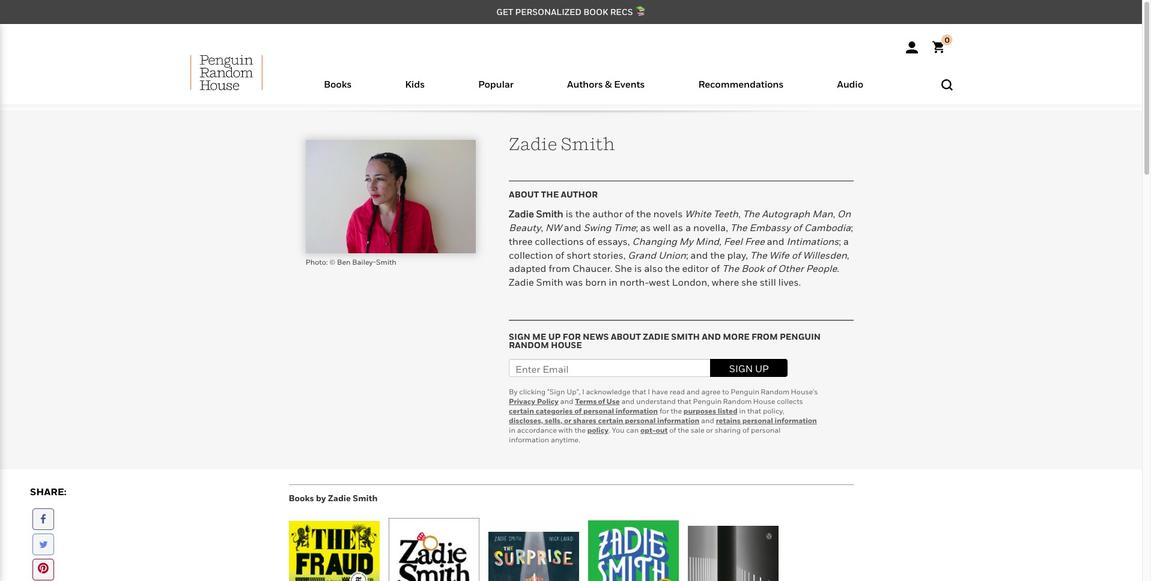 Task type: vqa. For each thing, say whether or not it's contained in the screenshot.
›
no



Task type: locate. For each thing, give the bounding box(es) containing it.
understand
[[636, 397, 676, 406]]

accordance
[[517, 426, 557, 435]]

0 horizontal spatial up
[[549, 332, 561, 342]]

or inside of the sale or sharing of personal information anytime.
[[706, 426, 713, 435]]

1 horizontal spatial from
[[752, 332, 778, 342]]

embassy
[[750, 222, 791, 234]]

for
[[563, 332, 581, 342], [660, 407, 669, 416]]

,
[[739, 208, 741, 220], [833, 208, 835, 220], [541, 222, 543, 234], [847, 249, 850, 261]]

smith left was at the top of the page
[[536, 277, 564, 289]]

the book of other people
[[723, 263, 837, 275]]

1 vertical spatial a
[[844, 235, 849, 247]]

me
[[533, 332, 547, 342]]

a up my
[[686, 222, 691, 234]]

1 vertical spatial up
[[755, 363, 769, 375]]

of up "other" at the right top of the page
[[792, 249, 801, 261]]

sign left me
[[509, 332, 531, 342]]

for down understand
[[660, 407, 669, 416]]

up up penguin random house's
[[755, 363, 769, 375]]

stories,
[[593, 249, 626, 261]]

2 i from the left
[[648, 388, 650, 397]]

still
[[760, 277, 776, 289]]

personalized
[[515, 7, 582, 17]]

sign down more
[[730, 363, 753, 375]]

mind,
[[696, 235, 722, 247]]

; three collections of essays,
[[509, 222, 853, 247]]

0 horizontal spatial or
[[564, 417, 572, 426]]

out
[[656, 426, 668, 435]]

and down acknowledge
[[622, 397, 635, 406]]

of right sharing
[[743, 426, 750, 435]]

1 horizontal spatial .
[[837, 263, 840, 275]]

chaucer.
[[573, 263, 613, 275]]

certain up you
[[598, 417, 623, 426]]

of down 'swing'
[[586, 235, 596, 247]]

1 horizontal spatial books
[[324, 78, 352, 90]]

bailey-
[[352, 258, 376, 267]]

sign inside button
[[730, 363, 753, 375]]

0 vertical spatial or
[[564, 417, 572, 426]]

1 horizontal spatial in
[[609, 277, 618, 289]]

books link
[[324, 78, 352, 105]]

north-
[[620, 277, 649, 289]]

0 vertical spatial certain
[[509, 407, 534, 416]]

of inside ; three collections of essays,
[[586, 235, 596, 247]]

0 vertical spatial from
[[549, 263, 570, 275]]

books for books
[[324, 78, 352, 90]]

1 as from the left
[[641, 222, 651, 234]]

the up 'changing my mind, feel free and intimations'
[[731, 222, 747, 234]]

information down accordance
[[509, 436, 549, 445]]

by
[[316, 493, 326, 504]]

and up collections
[[564, 222, 582, 234]]

smith up author
[[561, 133, 616, 154]]

or right sale
[[706, 426, 713, 435]]

0 horizontal spatial as
[[641, 222, 651, 234]]

main navigation element
[[161, 55, 982, 105]]

the left sale
[[678, 426, 689, 435]]

born
[[585, 277, 607, 289]]

zadie down adapted
[[509, 277, 534, 289]]

0 horizontal spatial sign
[[509, 332, 531, 342]]

is up north-
[[635, 263, 642, 275]]

1 vertical spatial is
[[635, 263, 642, 275]]

acknowledge
[[586, 388, 631, 397]]

1 vertical spatial in
[[739, 407, 746, 416]]

i right up", at bottom
[[582, 388, 585, 397]]

smith left more
[[671, 332, 700, 342]]

get personalized book recs 📚 link
[[497, 7, 646, 17]]

; down cambodia
[[839, 235, 841, 247]]

the up embassy
[[743, 208, 760, 220]]

; inside ; a collection of short stories,
[[839, 235, 841, 247]]

in down penguin random house
[[739, 407, 746, 416]]

from right more
[[752, 332, 778, 342]]

0 horizontal spatial for
[[563, 332, 581, 342]]

1 vertical spatial sign
[[730, 363, 753, 375]]

zadie smith
[[509, 133, 616, 154]]

teeth
[[714, 208, 739, 220]]

as left the well in the right top of the page
[[641, 222, 651, 234]]

personal
[[584, 407, 614, 416], [625, 417, 656, 426], [743, 417, 773, 426], [751, 426, 781, 435]]

0 vertical spatial in
[[609, 277, 618, 289]]

1 vertical spatial or
[[706, 426, 713, 435]]

as down zadie smith is the author of the novels white teeth , the autograph man ,
[[673, 222, 684, 234]]

or up with
[[564, 417, 572, 426]]

collects
[[777, 397, 803, 406]]

0 horizontal spatial in
[[509, 426, 516, 435]]

by
[[509, 388, 518, 397]]

the down shares
[[575, 426, 586, 435]]

a down cambodia
[[844, 235, 849, 247]]

is down author
[[566, 208, 573, 220]]

; down my
[[686, 249, 689, 261]]

1 horizontal spatial i
[[648, 388, 650, 397]]

up right me
[[549, 332, 561, 342]]

ben
[[337, 258, 351, 267]]

privacy policy link
[[509, 397, 559, 406]]

1 horizontal spatial for
[[660, 407, 669, 416]]

of up shares
[[575, 407, 582, 416]]

. inside . zadie smith was born in north-west london, where she still lives.
[[837, 263, 840, 275]]

1 vertical spatial that
[[678, 397, 692, 406]]

Enter Email email field
[[509, 359, 711, 377]]

of right out
[[670, 426, 676, 435]]

2 vertical spatial that
[[748, 407, 762, 416]]

sign me up for news about zadie smith and more from penguin random house
[[509, 332, 821, 350]]

sale
[[691, 426, 705, 435]]

intimations
[[787, 235, 839, 247]]

0 vertical spatial a
[[686, 222, 691, 234]]

sharing
[[715, 426, 741, 435]]

anytime.
[[551, 436, 580, 445]]

that up understand
[[632, 388, 646, 397]]

man
[[813, 208, 833, 220]]

retains
[[716, 417, 741, 426]]

photo:
[[306, 258, 328, 267]]

books inside dropdown button
[[324, 78, 352, 90]]

0 horizontal spatial i
[[582, 388, 585, 397]]

certain down "privacy" on the bottom of page
[[509, 407, 534, 416]]

of up where
[[711, 263, 720, 275]]

kids
[[405, 78, 425, 90]]

collections
[[535, 235, 584, 247]]

twitter image
[[39, 540, 48, 550]]

sign up button
[[711, 359, 788, 377]]

essays,
[[598, 235, 630, 247]]

, adapted from chaucer. she is also the editor of
[[509, 249, 850, 275]]

0 vertical spatial sign
[[509, 332, 531, 342]]

for left news
[[563, 332, 581, 342]]

categories
[[536, 407, 573, 416]]

sign for sign me up for news about zadie smith and more from penguin random house
[[509, 332, 531, 342]]

feel
[[724, 235, 743, 247]]

certain categories of personal information link
[[509, 407, 658, 416]]

1 vertical spatial from
[[752, 332, 778, 342]]

and down purposes listed 'link'
[[701, 417, 715, 426]]

on
[[838, 208, 851, 220]]

up
[[549, 332, 561, 342], [755, 363, 769, 375]]

cambodia
[[804, 222, 851, 234]]

1 horizontal spatial or
[[706, 426, 713, 435]]

of up still
[[767, 263, 776, 275]]

events
[[614, 78, 645, 90]]

and left more
[[702, 332, 721, 342]]

west
[[649, 277, 670, 289]]

0 vertical spatial books
[[324, 78, 352, 90]]

personal down 'terms of use' link
[[584, 407, 614, 416]]

of
[[625, 208, 634, 220], [793, 222, 802, 234], [586, 235, 596, 247], [556, 249, 565, 261], [792, 249, 801, 261], [711, 263, 720, 275], [767, 263, 776, 275], [575, 407, 582, 416], [670, 426, 676, 435], [743, 426, 750, 435]]

and up editor
[[691, 249, 708, 261]]

in inside . zadie smith was born in north-west london, where she still lives.
[[609, 277, 618, 289]]

. down the willesden
[[837, 263, 840, 275]]

penguin random house image
[[190, 55, 262, 91]]

, down cambodia
[[847, 249, 850, 261]]

house
[[551, 340, 582, 350]]

from inside sign me up for news about zadie smith and more from penguin random house
[[752, 332, 778, 342]]

that down read at the bottom right of page
[[678, 397, 692, 406]]

kids link
[[405, 78, 425, 105]]

0 vertical spatial up
[[549, 332, 561, 342]]

penguin random house's
[[731, 388, 818, 397]]

smith up nw
[[536, 208, 564, 220]]

about the author
[[509, 189, 598, 200]]

information down collects
[[775, 417, 817, 426]]

; up changing on the top right
[[636, 222, 638, 234]]

from up was at the top of the page
[[549, 263, 570, 275]]

free
[[745, 235, 765, 247]]

; down the 'on'
[[851, 222, 853, 234]]

in down the she
[[609, 277, 618, 289]]

in down discloses,
[[509, 426, 516, 435]]

1 horizontal spatial is
[[635, 263, 642, 275]]

sign inside sign me up for news about zadie smith and more from penguin random house
[[509, 332, 531, 342]]

0 vertical spatial .
[[837, 263, 840, 275]]

from inside , adapted from chaucer. she is also the editor of
[[549, 263, 570, 275]]

1 horizontal spatial a
[[844, 235, 849, 247]]

1 i from the left
[[582, 388, 585, 397]]

smith inside . zadie smith was born in north-west london, where she still lives.
[[536, 277, 564, 289]]

sells,
[[545, 417, 563, 426]]

zadie right by
[[328, 493, 351, 504]]

the inside of the sale or sharing of personal information anytime.
[[678, 426, 689, 435]]

of inside ; a collection of short stories,
[[556, 249, 565, 261]]

share:
[[30, 486, 67, 498]]

0 horizontal spatial a
[[686, 222, 691, 234]]

and right read at the bottom right of page
[[687, 388, 700, 397]]

as
[[641, 222, 651, 234], [673, 222, 684, 234]]

1 vertical spatial .
[[609, 426, 610, 435]]

0 horizontal spatial .
[[609, 426, 610, 435]]

2 horizontal spatial in
[[739, 407, 746, 416]]

of down collections
[[556, 249, 565, 261]]

smith
[[561, 133, 616, 154], [536, 208, 564, 220], [376, 258, 397, 267], [536, 277, 564, 289], [671, 332, 700, 342], [353, 493, 378, 504]]

zadie up about
[[509, 133, 558, 154]]

1 vertical spatial certain
[[598, 417, 623, 426]]

audio link
[[837, 78, 864, 105]]

news
[[583, 332, 609, 342]]

0 horizontal spatial books
[[289, 493, 314, 504]]

personal down "retains personal information" link
[[751, 426, 781, 435]]

terms of use link
[[575, 397, 620, 406]]

grand union ; and the play, the wife of willesden
[[628, 249, 847, 261]]

is
[[566, 208, 573, 220], [635, 263, 642, 275]]

have
[[652, 388, 668, 397]]

information inside of the sale or sharing of personal information anytime.
[[509, 436, 549, 445]]

0 vertical spatial is
[[566, 208, 573, 220]]

1 horizontal spatial that
[[678, 397, 692, 406]]

zadie right about
[[643, 332, 670, 342]]

0 vertical spatial that
[[632, 388, 646, 397]]

1 vertical spatial for
[[660, 407, 669, 416]]

.
[[837, 263, 840, 275], [609, 426, 610, 435]]

0 horizontal spatial from
[[549, 263, 570, 275]]

white
[[685, 208, 711, 220]]

. left you
[[609, 426, 610, 435]]

the down the free
[[751, 249, 767, 261]]

can
[[626, 426, 639, 435]]

of inside by clicking "sign up", i acknowledge that i have read and agree to penguin random house's privacy policy and terms of use and understand that penguin random house collects certain categories of personal information for the purposes listed in that policy, discloses, sells, or shares certain personal information and retains personal information in accordance with the policy . you can opt-out
[[575, 407, 582, 416]]

the down union
[[665, 263, 680, 275]]

that up "retains personal information" link
[[748, 407, 762, 416]]

i left "have"
[[648, 388, 650, 397]]

1 horizontal spatial as
[[673, 222, 684, 234]]

1 horizontal spatial sign
[[730, 363, 753, 375]]

; inside ; three collections of essays,
[[851, 222, 853, 234]]

certain
[[509, 407, 534, 416], [598, 417, 623, 426]]

the down author
[[576, 208, 590, 220]]

with
[[559, 426, 573, 435]]

a
[[686, 222, 691, 234], [844, 235, 849, 247]]

1 vertical spatial books
[[289, 493, 314, 504]]

or inside by clicking "sign up", i acknowledge that i have read and agree to penguin random house's privacy policy and terms of use and understand that penguin random house collects certain categories of personal information for the purposes listed in that policy, discloses, sells, or shares certain personal information and retains personal information in accordance with the policy . you can opt-out
[[564, 417, 572, 426]]

1 horizontal spatial up
[[755, 363, 769, 375]]

0 vertical spatial for
[[563, 332, 581, 342]]

information up out
[[658, 417, 700, 426]]

. inside by clicking "sign up", i acknowledge that i have read and agree to penguin random house's privacy policy and terms of use and understand that penguin random house collects certain categories of personal information for the purposes listed in that policy, discloses, sells, or shares certain personal information and retains personal information in accordance with the policy . you can opt-out
[[609, 426, 610, 435]]

0 horizontal spatial is
[[566, 208, 573, 220]]

about
[[509, 189, 539, 200]]



Task type: describe. For each thing, give the bounding box(es) containing it.
sign for sign up
[[730, 363, 753, 375]]

three
[[509, 235, 533, 247]]

london,
[[672, 277, 710, 289]]

policy link
[[588, 426, 609, 435]]

"sign
[[548, 388, 565, 397]]

get personalized book recs 📚
[[497, 7, 646, 17]]

the down read at the bottom right of page
[[671, 407, 682, 416]]

personal inside of the sale or sharing of personal information anytime.
[[751, 426, 781, 435]]

0 horizontal spatial certain
[[509, 407, 534, 416]]

and down up", at bottom
[[561, 397, 574, 406]]

personal up can
[[625, 417, 656, 426]]

the right about
[[541, 189, 559, 200]]

. zadie smith was born in north-west london, where she still lives.
[[509, 263, 840, 289]]

©
[[330, 258, 336, 267]]

changing
[[632, 235, 677, 247]]

2 as from the left
[[673, 222, 684, 234]]

kids button
[[378, 76, 452, 105]]

pinterest image
[[38, 563, 49, 575]]

random
[[509, 340, 549, 350]]

shares
[[573, 417, 597, 426]]

&
[[605, 78, 612, 90]]

recommendations button
[[672, 76, 811, 105]]

; a collection of short stories,
[[509, 235, 849, 261]]

the up where
[[723, 263, 739, 275]]

penguin random house
[[693, 397, 776, 406]]

autograph
[[762, 208, 810, 220]]

books for books by zadie smith
[[289, 493, 314, 504]]

, up 'changing my mind, feel free and intimations'
[[739, 208, 741, 220]]

of the sale or sharing of personal information anytime.
[[509, 426, 781, 445]]

, left the 'on'
[[833, 208, 835, 220]]

purposes listed link
[[684, 407, 738, 416]]

adapted
[[509, 263, 547, 275]]

zadie up beauty
[[509, 208, 534, 220]]

is inside , adapted from chaucer. she is also the editor of
[[635, 263, 642, 275]]

up inside button
[[755, 363, 769, 375]]

the down mind,
[[710, 249, 725, 261]]

terms of use
[[575, 397, 620, 406]]

agree
[[702, 388, 721, 397]]

play,
[[728, 249, 748, 261]]

the inside , adapted from chaucer. she is also the editor of
[[665, 263, 680, 275]]

, inside , adapted from chaucer. she is also the editor of
[[847, 249, 850, 261]]

the left novels
[[637, 208, 651, 220]]

and inside sign me up for news about zadie smith and more from penguin random house
[[702, 332, 721, 342]]

privacy
[[509, 397, 536, 406]]

2 horizontal spatial that
[[748, 407, 762, 416]]

discloses,
[[509, 417, 543, 426]]

photo of zadie smith image
[[306, 140, 476, 254]]

short
[[567, 249, 591, 261]]

purposes
[[684, 407, 716, 416]]

authors & events button
[[541, 76, 672, 105]]

audio button
[[811, 76, 890, 105]]

listed
[[718, 407, 738, 416]]

for inside sign me up for news about zadie smith and more from penguin random house
[[563, 332, 581, 342]]

2 vertical spatial in
[[509, 426, 516, 435]]

smith right by
[[353, 493, 378, 504]]

was
[[566, 277, 583, 289]]

wife
[[770, 249, 790, 261]]

editor
[[682, 263, 709, 275]]

well
[[653, 222, 671, 234]]

zadie inside . zadie smith was born in north-west london, where she still lives.
[[509, 277, 534, 289]]

of down autograph
[[793, 222, 802, 234]]

about
[[611, 332, 641, 342]]

1 horizontal spatial certain
[[598, 417, 623, 426]]

book
[[742, 263, 765, 275]]

zadie smith is the author of the novels white teeth , the autograph man ,
[[509, 208, 838, 220]]

and up the wife
[[767, 235, 785, 247]]

beauty
[[509, 222, 541, 234]]

policy,
[[763, 407, 785, 416]]

she
[[615, 263, 632, 275]]

popular
[[478, 78, 514, 90]]

other
[[778, 263, 804, 275]]

of up "time"
[[625, 208, 634, 220]]

photo: © ben bailey-smith
[[306, 258, 397, 267]]

also
[[644, 263, 663, 275]]

recommendations link
[[699, 78, 784, 105]]

retains personal information link
[[716, 417, 817, 426]]

of inside , adapted from chaucer. she is also the editor of
[[711, 263, 720, 275]]

0 horizontal spatial that
[[632, 388, 646, 397]]

collection
[[509, 249, 553, 261]]

search image
[[941, 79, 953, 91]]

zadie inside sign me up for news about zadie smith and more from penguin random house
[[643, 332, 670, 342]]

information up can
[[616, 407, 658, 416]]

policy
[[537, 397, 559, 406]]

discloses, sells, or shares certain personal information link
[[509, 417, 700, 426]]

grand
[[628, 249, 656, 261]]

smith inside sign me up for news about zadie smith and more from penguin random house
[[671, 332, 700, 342]]

smith right ben
[[376, 258, 397, 267]]

personal down 'policy,'
[[743, 417, 773, 426]]

audio
[[837, 78, 864, 90]]

to
[[723, 388, 729, 397]]

author
[[593, 208, 623, 220]]

up",
[[567, 388, 581, 397]]

on beauty
[[509, 208, 851, 234]]

clicking
[[519, 388, 546, 397]]

opt-
[[641, 426, 656, 435]]

get
[[497, 7, 513, 17]]

book
[[584, 7, 608, 17]]

novella,
[[694, 222, 728, 234]]

authors
[[567, 78, 603, 90]]

📚
[[635, 7, 646, 17]]

by clicking "sign up", i acknowledge that i have read and agree to penguin random house's privacy policy and terms of use and understand that penguin random house collects certain categories of personal information for the purposes listed in that policy, discloses, sells, or shares certain personal information and retains personal information in accordance with the policy . you can opt-out
[[509, 388, 818, 435]]

up inside sign me up for news about zadie smith and more from penguin random house
[[549, 332, 561, 342]]

people
[[806, 263, 837, 275]]

changing my mind, feel free and intimations
[[632, 235, 839, 247]]

books by zadie smith
[[289, 493, 378, 504]]

, nw and swing time ; as well as a novella, the embassy of cambodia
[[541, 222, 851, 234]]

recommendations
[[699, 78, 784, 90]]

, left nw
[[541, 222, 543, 234]]

for inside by clicking "sign up", i acknowledge that i have read and agree to penguin random house's privacy policy and terms of use and understand that penguin random house collects certain categories of personal information for the purposes listed in that policy, discloses, sells, or shares certain personal information and retains personal information in accordance with the policy . you can opt-out
[[660, 407, 669, 416]]

shopping cart image
[[932, 34, 953, 53]]

a inside ; a collection of short stories,
[[844, 235, 849, 247]]

nw
[[546, 222, 562, 234]]

facebook image
[[40, 515, 46, 525]]

sign in image
[[906, 41, 918, 53]]



